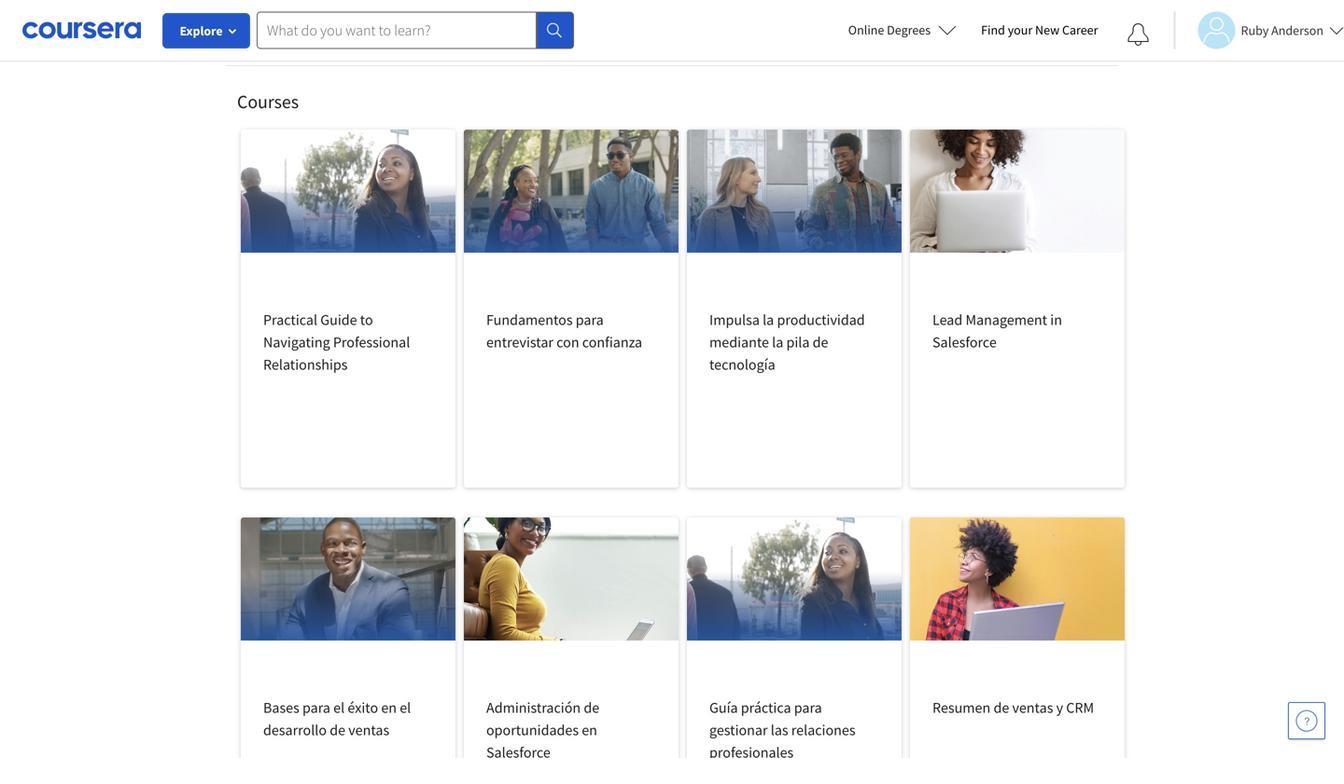Task type: vqa. For each thing, say whether or not it's contained in the screenshot.
confianza
yes



Task type: locate. For each thing, give the bounding box(es) containing it.
ventas left y
[[1012, 699, 1053, 718]]

0 horizontal spatial ventas
[[348, 722, 389, 740]]

practical
[[263, 311, 317, 330]]

1 vertical spatial salesforce
[[486, 744, 551, 759]]

de
[[813, 333, 828, 352], [584, 699, 599, 718], [994, 699, 1009, 718], [330, 722, 345, 740]]

administración
[[486, 699, 581, 718]]

salesforce down oportunidades
[[486, 744, 551, 759]]

de right administración
[[584, 699, 599, 718]]

anderson
[[1272, 22, 1324, 39]]

None search field
[[257, 12, 574, 49]]

práctica
[[741, 699, 791, 718]]

degrees
[[887, 21, 931, 38]]

0 vertical spatial en
[[381, 699, 397, 718]]

online degrees button
[[833, 9, 972, 50]]

para inside bases para el éxito en el desarrollo de ventas
[[302, 699, 330, 718]]

tecnología
[[709, 356, 775, 374]]

en
[[381, 699, 397, 718], [582, 722, 597, 740]]

resumen de ventas y crm
[[933, 699, 1094, 718]]

lead
[[933, 311, 963, 330]]

el
[[333, 699, 345, 718], [400, 699, 411, 718]]

para up relaciones
[[794, 699, 822, 718]]

show notifications image
[[1127, 23, 1150, 46]]

practical guide to navigating professional relationships link
[[241, 130, 456, 488]]

bases
[[263, 699, 299, 718]]

2 horizontal spatial para
[[794, 699, 822, 718]]

fundamentos para entrevistar con confianza
[[486, 311, 642, 352]]

para up desarrollo
[[302, 699, 330, 718]]

de down the productividad
[[813, 333, 828, 352]]

guía
[[709, 699, 738, 718]]

en inside bases para el éxito en el desarrollo de ventas
[[381, 699, 397, 718]]

find
[[981, 21, 1005, 38]]

la left pila
[[772, 333, 784, 352]]

0 vertical spatial la
[[763, 311, 774, 330]]

salesforce
[[933, 333, 997, 352], [486, 744, 551, 759]]

con
[[557, 333, 579, 352]]

confianza
[[582, 333, 642, 352]]

salesforce down lead
[[933, 333, 997, 352]]

relationships
[[263, 356, 348, 374]]

ventas down éxito
[[348, 722, 389, 740]]

in
[[1050, 311, 1062, 330]]

1 horizontal spatial en
[[582, 722, 597, 740]]

impulsa
[[709, 311, 760, 330]]

0 horizontal spatial salesforce
[[486, 744, 551, 759]]

de inside bases para el éxito en el desarrollo de ventas
[[330, 722, 345, 740]]

de inside impulsa la productividad mediante la pila de tecnología
[[813, 333, 828, 352]]

y
[[1056, 699, 1063, 718]]

0 horizontal spatial en
[[381, 699, 397, 718]]

0 horizontal spatial el
[[333, 699, 345, 718]]

explore button
[[163, 14, 249, 48]]

1 horizontal spatial salesforce
[[933, 333, 997, 352]]

courses
[[237, 90, 299, 113]]

explore
[[180, 22, 223, 39]]

gestionar
[[709, 722, 768, 740]]

2 el from the left
[[400, 699, 411, 718]]

para
[[576, 311, 604, 330], [302, 699, 330, 718], [794, 699, 822, 718]]

1 horizontal spatial para
[[576, 311, 604, 330]]

en right éxito
[[381, 699, 397, 718]]

1 horizontal spatial ventas
[[1012, 699, 1053, 718]]

help center image
[[1296, 710, 1318, 733]]

de right desarrollo
[[330, 722, 345, 740]]

ruby
[[1241, 22, 1269, 39]]

1 vertical spatial en
[[582, 722, 597, 740]]

crm
[[1066, 699, 1094, 718]]

1 vertical spatial ventas
[[348, 722, 389, 740]]

to
[[360, 311, 373, 330]]

relaciones
[[791, 722, 856, 740]]

0 horizontal spatial para
[[302, 699, 330, 718]]

coursera image
[[22, 15, 141, 45]]

1 horizontal spatial el
[[400, 699, 411, 718]]

la right the impulsa at right
[[763, 311, 774, 330]]

ventas
[[1012, 699, 1053, 718], [348, 722, 389, 740]]

en right oportunidades
[[582, 722, 597, 740]]

el right éxito
[[400, 699, 411, 718]]

el left éxito
[[333, 699, 345, 718]]

para up con
[[576, 311, 604, 330]]

oportunidades
[[486, 722, 579, 740]]

find your new career
[[981, 21, 1098, 38]]

0 vertical spatial salesforce
[[933, 333, 997, 352]]

para inside fundamentos para entrevistar con confianza
[[576, 311, 604, 330]]

administración de oportunidades en salesforce link
[[464, 518, 679, 759]]

navigating
[[263, 333, 330, 352]]

las
[[771, 722, 788, 740]]

fundamentos
[[486, 311, 573, 330]]

la
[[763, 311, 774, 330], [772, 333, 784, 352]]



Task type: describe. For each thing, give the bounding box(es) containing it.
lead management in salesforce
[[933, 311, 1062, 352]]

1 vertical spatial la
[[772, 333, 784, 352]]

productividad
[[777, 311, 865, 330]]

resumen
[[933, 699, 991, 718]]

impulsa la productividad mediante la pila de tecnología
[[709, 311, 865, 374]]

practical guide to navigating professional relationships
[[263, 311, 410, 374]]

0 vertical spatial ventas
[[1012, 699, 1053, 718]]

bases para el éxito en el desarrollo de ventas
[[263, 699, 411, 740]]

ventas inside bases para el éxito en el desarrollo de ventas
[[348, 722, 389, 740]]

ruby anderson button
[[1174, 12, 1344, 49]]

bases para el éxito en el desarrollo de ventas link
[[241, 518, 456, 759]]

para for fundamentos
[[576, 311, 604, 330]]

salesforce inside administración de oportunidades en salesforce
[[486, 744, 551, 759]]

find your new career link
[[972, 19, 1108, 42]]

de right resumen at bottom
[[994, 699, 1009, 718]]

mediante
[[709, 333, 769, 352]]

pila
[[786, 333, 810, 352]]

impulsa la productividad mediante la pila de tecnología link
[[687, 130, 902, 488]]

para inside guía práctica para gestionar las relaciones profesionales
[[794, 699, 822, 718]]

guide
[[320, 311, 357, 330]]

administración de oportunidades en salesforce
[[486, 699, 599, 759]]

professional
[[333, 333, 410, 352]]

career
[[1062, 21, 1098, 38]]

your
[[1008, 21, 1033, 38]]

para for bases
[[302, 699, 330, 718]]

online degrees
[[848, 21, 931, 38]]

new
[[1035, 21, 1060, 38]]

online
[[848, 21, 884, 38]]

guía práctica para gestionar las relaciones profesionales
[[709, 699, 856, 759]]

entrevistar
[[486, 333, 554, 352]]

guía práctica para gestionar las relaciones profesionales link
[[687, 518, 902, 759]]

resumen de ventas y crm link
[[910, 518, 1125, 759]]

management
[[966, 311, 1048, 330]]

1 el from the left
[[333, 699, 345, 718]]

fundamentos para entrevistar con confianza link
[[464, 130, 679, 488]]

What do you want to learn? text field
[[257, 12, 537, 49]]

de inside administración de oportunidades en salesforce
[[584, 699, 599, 718]]

ruby anderson
[[1241, 22, 1324, 39]]

éxito
[[348, 699, 378, 718]]

lead management in salesforce link
[[910, 130, 1125, 488]]

desarrollo
[[263, 722, 327, 740]]

profesionales
[[709, 744, 794, 759]]

en inside administración de oportunidades en salesforce
[[582, 722, 597, 740]]

salesforce inside 'lead management in salesforce'
[[933, 333, 997, 352]]



